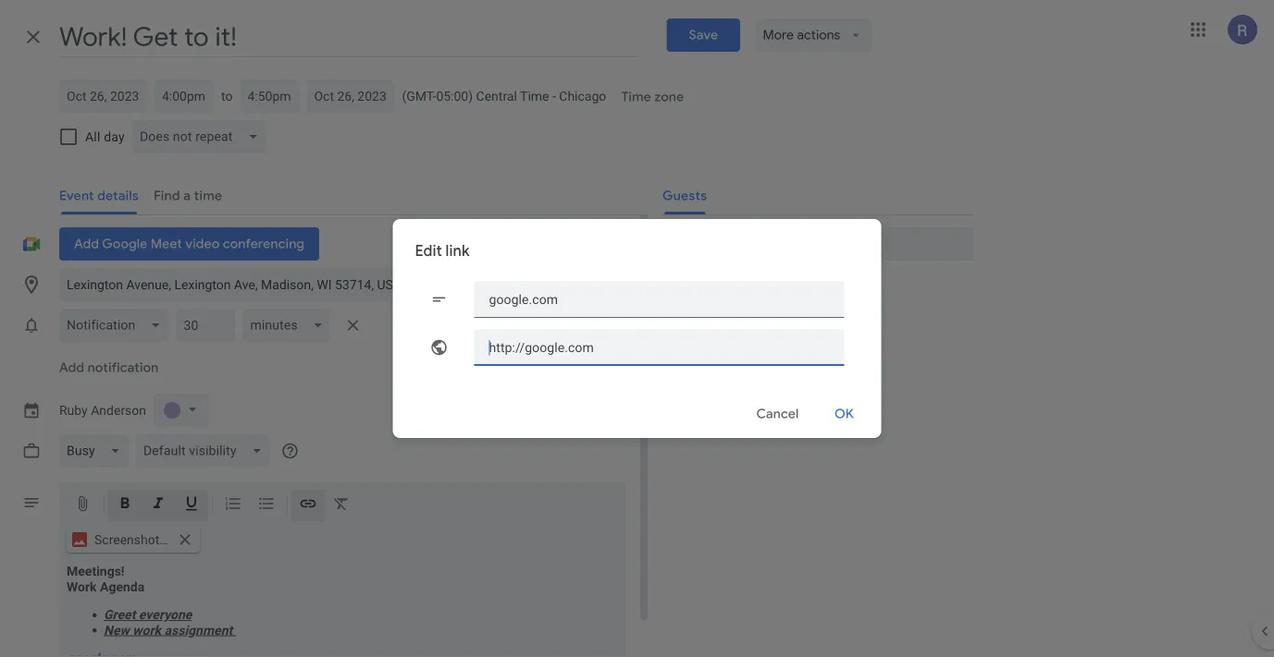 Task type: describe. For each thing, give the bounding box(es) containing it.
ok button
[[815, 392, 874, 437]]

permissions
[[700, 293, 770, 308]]

day
[[104, 129, 125, 144]]

central
[[476, 88, 517, 104]]

time zone
[[621, 89, 684, 105]]

ok
[[835, 406, 854, 423]]

invite
[[695, 348, 726, 364]]

underline image
[[182, 495, 201, 517]]

Text to display text field
[[489, 281, 830, 318]]

save button
[[667, 19, 741, 52]]

add notification
[[59, 360, 159, 377]]

remove formatting image
[[332, 495, 351, 517]]

meetings!
[[67, 564, 125, 580]]

notification
[[88, 360, 159, 377]]

others
[[729, 348, 766, 364]]

ruby
[[59, 403, 88, 418]]

Minutes in advance for notification number field
[[184, 309, 228, 342]]

chicago
[[559, 88, 606, 104]]

link
[[446, 242, 470, 261]]

modify
[[695, 321, 735, 336]]

add notification button
[[52, 352, 166, 385]]

bulleted list image
[[257, 495, 276, 517]]

Title text field
[[59, 17, 637, 57]]

greet everyone new work assignment
[[104, 608, 236, 638]]

bold image
[[116, 495, 134, 517]]

guest
[[663, 293, 696, 308]]

work
[[133, 623, 161, 638]]

numbered list image
[[224, 495, 242, 517]]



Task type: vqa. For each thing, say whether or not it's contained in the screenshot.
Time zone
yes



Task type: locate. For each thing, give the bounding box(es) containing it.
everyone
[[139, 608, 192, 623]]

formatting options toolbar
[[59, 483, 626, 528]]

agenda
[[100, 580, 145, 595]]

05:00)
[[436, 88, 473, 104]]

time inside button
[[621, 89, 651, 105]]

ruby anderson
[[59, 403, 146, 418]]

save
[[689, 27, 718, 43]]

edit link
[[415, 242, 470, 261]]

group containing guest permissions
[[648, 287, 974, 398]]

0 horizontal spatial time
[[520, 88, 549, 104]]

add
[[59, 360, 84, 377]]

1 horizontal spatial time
[[621, 89, 651, 105]]

meetings! work agenda
[[67, 564, 145, 595]]

work
[[67, 580, 97, 595]]

new
[[104, 623, 129, 638]]

(gmt-
[[402, 88, 436, 104]]

anderson
[[91, 403, 146, 418]]

cancel
[[756, 406, 799, 423]]

modify event
[[695, 321, 769, 336]]

italic image
[[149, 495, 167, 517]]

30 minutes before element
[[59, 305, 368, 346]]

time zone button
[[614, 80, 691, 114]]

time left -
[[520, 88, 549, 104]]

invite others
[[695, 348, 766, 364]]

event
[[738, 321, 769, 336]]

(gmt-05:00) central time - chicago
[[402, 88, 606, 104]]

assignment
[[164, 623, 232, 638]]

to
[[221, 88, 233, 104]]

insert link image
[[299, 495, 317, 517]]

guest permissions
[[663, 293, 770, 308]]

-
[[552, 88, 556, 104]]

edit
[[415, 242, 442, 261]]

group
[[648, 287, 974, 398]]

edit link dialog
[[393, 219, 881, 439]]

zone
[[654, 89, 684, 105]]

all day
[[85, 129, 125, 144]]

all
[[85, 129, 100, 144]]

time left zone
[[621, 89, 651, 105]]

greet
[[104, 608, 135, 623]]

Description text field
[[59, 564, 626, 658]]

time
[[520, 88, 549, 104], [621, 89, 651, 105]]

Link to url address text field
[[489, 329, 830, 366]]

cancel button
[[748, 392, 807, 437]]



